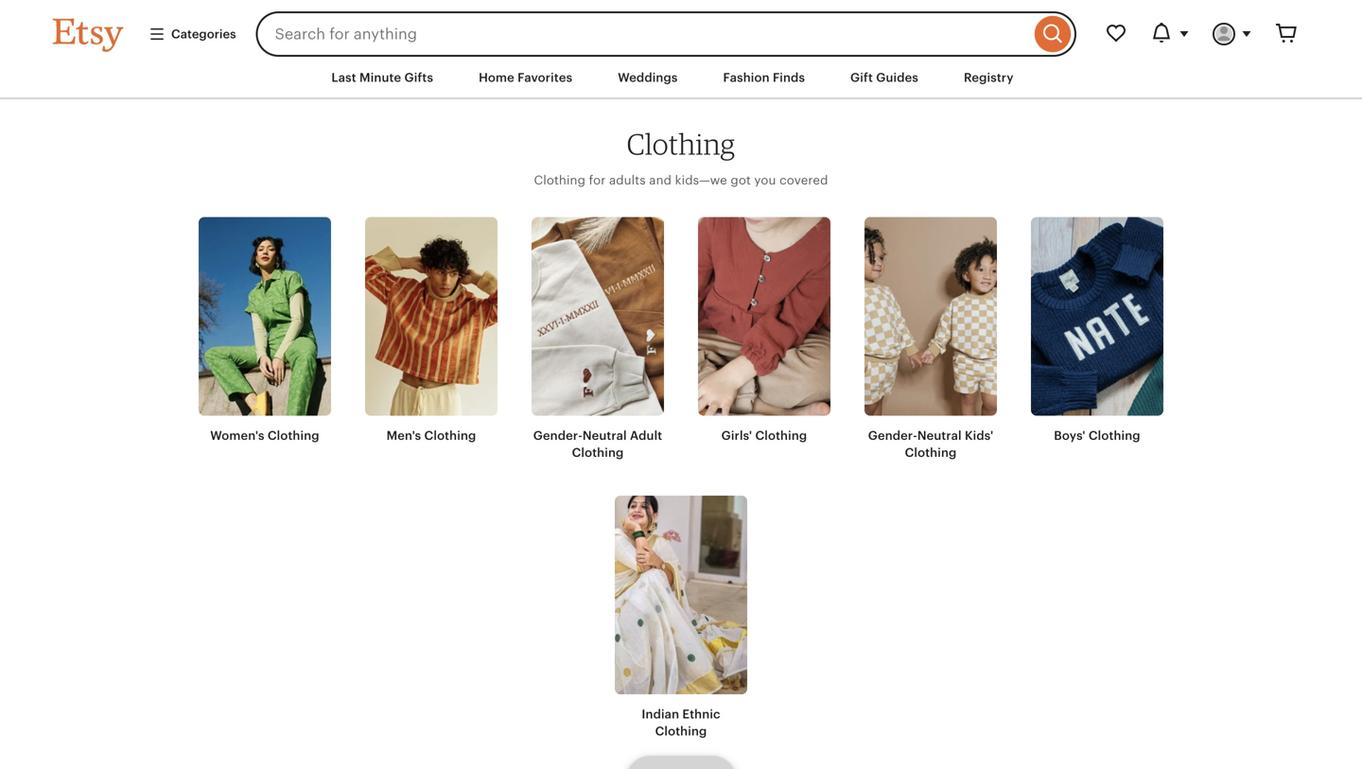 Task type: vqa. For each thing, say whether or not it's contained in the screenshot.
the (20% for 19.20
no



Task type: describe. For each thing, give the bounding box(es) containing it.
registry link
[[950, 61, 1028, 95]]

gift guides link
[[837, 61, 933, 95]]

adult
[[630, 429, 663, 443]]

gender- for gender-neutral adult clothing
[[534, 429, 583, 443]]

clothing inside indian ethnic clothing
[[656, 725, 707, 739]]

fashion finds
[[724, 71, 806, 85]]

women's
[[210, 429, 265, 443]]

gifts
[[405, 71, 434, 85]]

adults
[[610, 173, 646, 187]]

men's clothing
[[387, 429, 477, 443]]

menu bar containing last minute gifts
[[19, 57, 1344, 100]]

Search for anything text field
[[256, 11, 1031, 57]]

got
[[731, 173, 751, 187]]

clothing inside 'link'
[[756, 429, 808, 443]]

covered
[[780, 173, 829, 187]]

fashion finds link
[[709, 61, 820, 95]]

gender-neutral kids' clothing
[[869, 429, 994, 460]]

ethnic
[[683, 707, 721, 722]]

girls' clothing
[[722, 429, 808, 443]]

and
[[650, 173, 672, 187]]

none search field inside categories banner
[[256, 11, 1077, 57]]

weddings link
[[604, 61, 692, 95]]

guides
[[877, 71, 919, 85]]

kids'
[[965, 429, 994, 443]]

kids—we
[[675, 173, 728, 187]]

boys'
[[1055, 429, 1086, 443]]

finds
[[773, 71, 806, 85]]

you
[[755, 173, 777, 187]]

gender-neutral adult clothing link
[[532, 217, 664, 462]]

boys' clothing link
[[1032, 217, 1164, 445]]

gender-neutral kids' clothing link
[[865, 217, 998, 462]]

home favorites link
[[465, 61, 587, 95]]

girls'
[[722, 429, 753, 443]]

clothing for adults and kids—we got you covered
[[534, 173, 829, 187]]

weddings
[[618, 71, 678, 85]]

neutral for kids'
[[918, 429, 962, 443]]

last minute gifts link
[[317, 61, 448, 95]]

clothing inside gender-neutral adult clothing
[[572, 446, 624, 460]]



Task type: locate. For each thing, give the bounding box(es) containing it.
last minute gifts
[[332, 71, 434, 85]]

women's clothing
[[210, 429, 320, 443]]

neutral inside gender-neutral adult clothing
[[583, 429, 627, 443]]

last
[[332, 71, 357, 85]]

gender-neutral adult clothing
[[534, 429, 663, 460]]

neutral
[[583, 429, 627, 443], [918, 429, 962, 443]]

men's clothing link
[[365, 217, 498, 445]]

categories
[[171, 27, 236, 41]]

registry
[[964, 71, 1014, 85]]

women's clothing link
[[199, 217, 331, 445]]

gift
[[851, 71, 874, 85]]

boys' clothing
[[1055, 429, 1141, 443]]

menu bar
[[19, 57, 1344, 100]]

clothing inside gender-neutral kids' clothing
[[905, 446, 957, 460]]

0 horizontal spatial gender-
[[534, 429, 583, 443]]

gift guides
[[851, 71, 919, 85]]

2 neutral from the left
[[918, 429, 962, 443]]

indian ethnic clothing
[[642, 707, 721, 739]]

neutral for adult
[[583, 429, 627, 443]]

None search field
[[256, 11, 1077, 57]]

1 horizontal spatial neutral
[[918, 429, 962, 443]]

minute
[[360, 71, 402, 85]]

gender- inside gender-neutral kids' clothing
[[869, 429, 918, 443]]

home
[[479, 71, 515, 85]]

gender- inside gender-neutral adult clothing
[[534, 429, 583, 443]]

gender- left "kids'"
[[869, 429, 918, 443]]

categories button
[[134, 17, 250, 51]]

clothing
[[627, 127, 736, 162], [534, 173, 586, 187], [268, 429, 320, 443], [425, 429, 477, 443], [756, 429, 808, 443], [1089, 429, 1141, 443], [572, 446, 624, 460], [905, 446, 957, 460], [656, 725, 707, 739]]

1 horizontal spatial gender-
[[869, 429, 918, 443]]

gender- left adult
[[534, 429, 583, 443]]

indian ethnic clothing link
[[615, 496, 748, 740]]

1 neutral from the left
[[583, 429, 627, 443]]

gender-
[[534, 429, 583, 443], [869, 429, 918, 443]]

for
[[589, 173, 606, 187]]

0 horizontal spatial neutral
[[583, 429, 627, 443]]

home favorites
[[479, 71, 573, 85]]

gender- for gender-neutral kids' clothing
[[869, 429, 918, 443]]

girls' clothing link
[[699, 217, 831, 445]]

2 gender- from the left
[[869, 429, 918, 443]]

men's
[[387, 429, 421, 443]]

categories banner
[[19, 0, 1344, 57]]

indian
[[642, 707, 680, 722]]

neutral left adult
[[583, 429, 627, 443]]

neutral inside gender-neutral kids' clothing
[[918, 429, 962, 443]]

1 gender- from the left
[[534, 429, 583, 443]]

neutral left "kids'"
[[918, 429, 962, 443]]

favorites
[[518, 71, 573, 85]]

fashion
[[724, 71, 770, 85]]



